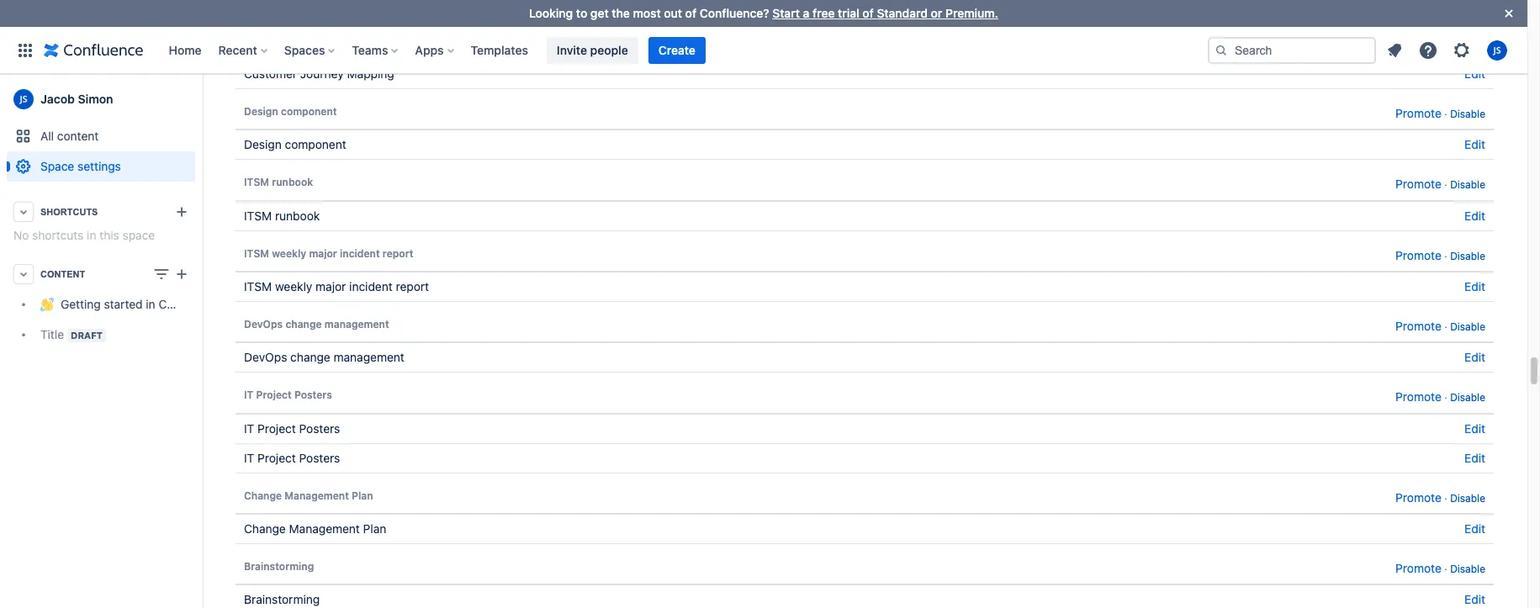Task type: locate. For each thing, give the bounding box(es) containing it.
change
[[244, 490, 282, 502], [244, 522, 286, 536]]

itsm runbook
[[244, 176, 313, 189], [244, 209, 320, 223]]

5 edit from the top
[[1465, 350, 1486, 365]]

7 edit from the top
[[1465, 451, 1486, 465]]

posters for sixth edit link from the top of the page
[[299, 421, 340, 436]]

6 · from the top
[[1445, 492, 1448, 505]]

1 vertical spatial it project posters
[[244, 421, 340, 436]]

· for runbook
[[1445, 179, 1448, 191]]

management
[[285, 490, 349, 502], [289, 522, 360, 536]]

8 promote button from the top
[[1396, 559, 1442, 578]]

people
[[590, 42, 628, 57]]

promote · disable
[[1396, 106, 1486, 120], [1396, 177, 1486, 191], [1396, 248, 1486, 262], [1396, 319, 1486, 333], [1396, 390, 1486, 404], [1396, 490, 1486, 505], [1396, 561, 1486, 576]]

create link
[[649, 37, 706, 64]]

1 disable link from the top
[[1451, 37, 1486, 49]]

2 brainstorming from the top
[[244, 593, 320, 607]]

space element
[[0, 74, 221, 608]]

2 disable link from the top
[[1451, 108, 1486, 120]]

1 change management plan from the top
[[244, 490, 373, 502]]

3 edit link from the top
[[1465, 209, 1486, 223]]

5 · from the top
[[1445, 392, 1448, 404]]

2 vertical spatial it
[[244, 451, 254, 465]]

1 vertical spatial plan
[[363, 522, 387, 536]]

1 it from the top
[[244, 389, 254, 402]]

2 itsm from the top
[[244, 209, 272, 223]]

2 change management plan from the top
[[244, 522, 387, 536]]

8 edit from the top
[[1465, 522, 1486, 536]]

design component
[[244, 105, 337, 118], [244, 138, 346, 152]]

no
[[13, 228, 29, 242]]

· for management
[[1445, 492, 1448, 505]]

1 promote from the top
[[1396, 35, 1442, 49]]

notification icon image
[[1385, 40, 1405, 60]]

report
[[383, 247, 414, 260], [396, 279, 429, 294]]

promote · disable for weekly
[[1396, 248, 1486, 262]]

promote
[[1396, 35, 1442, 49], [1396, 106, 1442, 120], [1396, 177, 1442, 191], [1396, 248, 1442, 262], [1396, 319, 1442, 333], [1396, 390, 1442, 404], [1396, 490, 1442, 505], [1396, 561, 1442, 576]]

jacob simon
[[40, 92, 113, 106]]

0 vertical spatial devops change management
[[244, 318, 389, 331]]

3 disable link from the top
[[1451, 179, 1486, 191]]

add shortcut image
[[172, 202, 192, 222]]

confluence image
[[44, 40, 143, 60], [44, 40, 143, 60]]

journey left teams
[[295, 34, 335, 47]]

1 vertical spatial change
[[290, 350, 331, 365]]

1 vertical spatial runbook
[[275, 209, 320, 223]]

in right started
[[146, 297, 155, 312]]

content button
[[7, 259, 195, 289]]

tree containing getting started in confluence
[[7, 289, 221, 350]]

project
[[256, 389, 292, 402], [258, 421, 296, 436], [258, 451, 296, 465]]

promote for brainstorming
[[1396, 561, 1442, 576]]

0 horizontal spatial of
[[686, 6, 697, 20]]

to
[[576, 6, 588, 20]]

1 devops from the top
[[244, 318, 283, 331]]

mapping right the spaces
[[338, 34, 381, 47]]

2 it project posters from the top
[[244, 421, 340, 436]]

0 vertical spatial customer journey mapping
[[244, 34, 381, 47]]

space settings link
[[7, 151, 195, 182]]

global element
[[10, 27, 1208, 74]]

edit link for runbook
[[1465, 209, 1486, 223]]

it project posters
[[244, 389, 332, 402], [244, 421, 340, 436], [244, 451, 340, 465]]

all content link
[[7, 121, 195, 151]]

1 vertical spatial customer journey mapping
[[244, 67, 394, 81]]

8 edit link from the top
[[1465, 522, 1486, 536]]

customer right home
[[244, 34, 293, 47]]

0 vertical spatial change
[[286, 318, 322, 331]]

1 design from the top
[[244, 105, 278, 118]]

edit for runbook
[[1465, 209, 1486, 223]]

0 vertical spatial itsm weekly major incident report
[[244, 247, 414, 260]]

home
[[169, 42, 202, 57]]

0 vertical spatial design
[[244, 105, 278, 118]]

create
[[659, 42, 696, 57]]

3 promote button from the top
[[1396, 175, 1442, 194]]

1 vertical spatial devops
[[244, 350, 287, 365]]

6 promote · disable from the top
[[1396, 490, 1486, 505]]

itsm
[[244, 176, 269, 189], [244, 209, 272, 223], [244, 247, 269, 260], [244, 279, 272, 294]]

5 promote button from the top
[[1396, 317, 1442, 336]]

0 vertical spatial posters
[[294, 389, 332, 402]]

weekly
[[272, 247, 307, 260], [275, 279, 313, 294]]

edit link
[[1465, 67, 1486, 81], [1465, 138, 1486, 152], [1465, 209, 1486, 223], [1465, 279, 1486, 294], [1465, 350, 1486, 365], [1465, 421, 1486, 436], [1465, 451, 1486, 465], [1465, 522, 1486, 536], [1465, 593, 1486, 607]]

1 vertical spatial design
[[244, 138, 282, 152]]

·
[[1445, 108, 1448, 120], [1445, 179, 1448, 191], [1445, 250, 1448, 262], [1445, 321, 1448, 333], [1445, 392, 1448, 404], [1445, 492, 1448, 505], [1445, 563, 1448, 576]]

jacob simon link
[[7, 82, 195, 116]]

2 edit link from the top
[[1465, 138, 1486, 152]]

start a free trial of standard or premium. link
[[773, 6, 999, 20]]

promote for itsm runbook
[[1396, 177, 1442, 191]]

devops change management
[[244, 318, 389, 331], [244, 350, 405, 365]]

1 customer journey mapping from the top
[[244, 34, 381, 47]]

banner containing home
[[0, 27, 1528, 74]]

teams button
[[347, 37, 405, 64]]

plan
[[352, 490, 373, 502], [363, 522, 387, 536]]

appswitcher icon image
[[15, 40, 35, 60]]

7 disable link from the top
[[1451, 492, 1486, 505]]

space
[[122, 228, 155, 242]]

in
[[87, 228, 96, 242], [146, 297, 155, 312]]

1 · from the top
[[1445, 108, 1448, 120]]

component
[[281, 105, 337, 118], [285, 138, 346, 152]]

5 edit link from the top
[[1465, 350, 1486, 365]]

4 edit link from the top
[[1465, 279, 1486, 294]]

space
[[40, 159, 74, 173]]

1 vertical spatial itsm runbook
[[244, 209, 320, 223]]

disable link
[[1451, 37, 1486, 49], [1451, 108, 1486, 120], [1451, 179, 1486, 191], [1451, 250, 1486, 262], [1451, 321, 1486, 333], [1451, 392, 1486, 404], [1451, 492, 1486, 505], [1451, 563, 1486, 576]]

premium.
[[946, 6, 999, 20]]

4 itsm from the top
[[244, 279, 272, 294]]

it
[[244, 389, 254, 402], [244, 421, 254, 436], [244, 451, 254, 465]]

0 vertical spatial change
[[244, 490, 282, 502]]

of
[[686, 6, 697, 20], [863, 6, 874, 20]]

promote button for component
[[1396, 104, 1442, 123]]

title
[[40, 327, 64, 342]]

0 vertical spatial management
[[285, 490, 349, 502]]

1 horizontal spatial of
[[863, 6, 874, 20]]

standard
[[877, 6, 928, 20]]

design
[[244, 105, 278, 118], [244, 138, 282, 152]]

0 vertical spatial change management plan
[[244, 490, 373, 502]]

0 vertical spatial it project posters
[[244, 389, 332, 402]]

1 vertical spatial weekly
[[275, 279, 313, 294]]

a
[[803, 6, 810, 20]]

0 horizontal spatial in
[[87, 228, 96, 242]]

mapping down teams
[[347, 67, 394, 81]]

devops
[[244, 318, 283, 331], [244, 350, 287, 365]]

8 disable from the top
[[1451, 563, 1486, 576]]

0 vertical spatial incident
[[340, 247, 380, 260]]

4 promote · disable from the top
[[1396, 319, 1486, 333]]

0 vertical spatial it
[[244, 389, 254, 402]]

promote · disable for component
[[1396, 106, 1486, 120]]

4 promote button from the top
[[1396, 246, 1442, 265]]

5 disable from the top
[[1451, 321, 1486, 333]]

in for shortcuts
[[87, 228, 96, 242]]

1 vertical spatial in
[[146, 297, 155, 312]]

3 · from the top
[[1445, 250, 1448, 262]]

1 vertical spatial customer
[[244, 67, 297, 81]]

0 vertical spatial plan
[[352, 490, 373, 502]]

getting started in confluence link
[[7, 289, 221, 320]]

settings
[[77, 159, 121, 173]]

0 vertical spatial in
[[87, 228, 96, 242]]

customer down recent popup button
[[244, 67, 297, 81]]

2 promote from the top
[[1396, 106, 1442, 120]]

0 vertical spatial devops
[[244, 318, 283, 331]]

4 disable link from the top
[[1451, 250, 1486, 262]]

content
[[57, 129, 99, 143]]

2 it from the top
[[244, 421, 254, 436]]

7 · from the top
[[1445, 563, 1448, 576]]

1 itsm from the top
[[244, 176, 269, 189]]

1 vertical spatial devops change management
[[244, 350, 405, 365]]

disable
[[1451, 37, 1486, 49], [1451, 108, 1486, 120], [1451, 179, 1486, 191], [1451, 250, 1486, 262], [1451, 321, 1486, 333], [1451, 392, 1486, 404], [1451, 492, 1486, 505], [1451, 563, 1486, 576]]

promote button for journey
[[1396, 33, 1442, 52]]

1 edit from the top
[[1465, 67, 1486, 81]]

tree
[[7, 289, 221, 350]]

3 it project posters from the top
[[244, 451, 340, 465]]

in left this
[[87, 228, 96, 242]]

banner
[[0, 27, 1528, 74]]

it project posters for edit link for project
[[244, 451, 340, 465]]

7 promote button from the top
[[1396, 488, 1442, 508]]

2 edit from the top
[[1465, 138, 1486, 152]]

1 brainstorming from the top
[[244, 561, 314, 573]]

promote for change management plan
[[1396, 490, 1442, 505]]

promote button for change
[[1396, 317, 1442, 336]]

posters for edit link for project
[[299, 451, 340, 465]]

change management plan
[[244, 490, 373, 502], [244, 522, 387, 536]]

close image
[[1500, 3, 1520, 24]]

getting started in confluence
[[61, 297, 221, 312]]

3 edit from the top
[[1465, 209, 1486, 223]]

0 vertical spatial customer
[[244, 34, 293, 47]]

it for edit link for project
[[244, 451, 254, 465]]

5 promote from the top
[[1396, 319, 1442, 333]]

6 edit from the top
[[1465, 421, 1486, 436]]

6 disable from the top
[[1451, 392, 1486, 404]]

4 promote from the top
[[1396, 248, 1442, 262]]

2 vertical spatial project
[[258, 451, 296, 465]]

1 edit link from the top
[[1465, 67, 1486, 81]]

major
[[309, 247, 337, 260], [316, 279, 346, 294]]

7 promote from the top
[[1396, 490, 1442, 505]]

1 vertical spatial brainstorming
[[244, 593, 320, 607]]

0 vertical spatial project
[[256, 389, 292, 402]]

the
[[612, 6, 630, 20]]

2 disable from the top
[[1451, 108, 1486, 120]]

2 · from the top
[[1445, 179, 1448, 191]]

change
[[286, 318, 322, 331], [290, 350, 331, 365]]

disable link for design component
[[1451, 108, 1486, 120]]

1 horizontal spatial in
[[146, 297, 155, 312]]

· for change
[[1445, 321, 1448, 333]]

Search field
[[1208, 37, 1377, 64]]

promote button
[[1396, 33, 1442, 52], [1396, 104, 1442, 123], [1396, 175, 1442, 194], [1396, 246, 1442, 265], [1396, 317, 1442, 336], [1396, 387, 1442, 407], [1396, 488, 1442, 508], [1396, 559, 1442, 578]]

posters
[[294, 389, 332, 402], [299, 421, 340, 436], [299, 451, 340, 465]]

mapping
[[338, 34, 381, 47], [347, 67, 394, 81]]

help icon image
[[1419, 40, 1439, 60]]

1 vertical spatial design component
[[244, 138, 346, 152]]

1 vertical spatial change management plan
[[244, 522, 387, 536]]

0 vertical spatial brainstorming
[[244, 561, 314, 573]]

confluence?
[[700, 6, 770, 20]]

7 disable from the top
[[1451, 492, 1486, 505]]

0 vertical spatial runbook
[[272, 176, 313, 189]]

in for started
[[146, 297, 155, 312]]

1 promote button from the top
[[1396, 33, 1442, 52]]

1 vertical spatial change
[[244, 522, 286, 536]]

1 vertical spatial it
[[244, 421, 254, 436]]

edit link for journey
[[1465, 67, 1486, 81]]

1 vertical spatial itsm weekly major incident report
[[244, 279, 429, 294]]

1 change from the top
[[244, 490, 282, 502]]

most
[[633, 6, 661, 20]]

3 disable from the top
[[1451, 179, 1486, 191]]

1 vertical spatial posters
[[299, 421, 340, 436]]

promote · disable for management
[[1396, 490, 1486, 505]]

content
[[40, 269, 85, 279]]

3 promote from the top
[[1396, 177, 1442, 191]]

promote · disable for change
[[1396, 319, 1486, 333]]

1 vertical spatial project
[[258, 421, 296, 436]]

management
[[325, 318, 389, 331], [334, 350, 405, 365]]

0 vertical spatial itsm runbook
[[244, 176, 313, 189]]

spaces
[[284, 42, 325, 57]]

promote for devops change management
[[1396, 319, 1442, 333]]

1 promote · disable from the top
[[1396, 106, 1486, 120]]

2 change from the top
[[244, 522, 286, 536]]

3 itsm from the top
[[244, 247, 269, 260]]

2 promote · disable from the top
[[1396, 177, 1486, 191]]

5 disable link from the top
[[1451, 321, 1486, 333]]

customer
[[244, 34, 293, 47], [244, 67, 297, 81]]

edit for component
[[1465, 138, 1486, 152]]

7 edit link from the top
[[1465, 451, 1486, 465]]

3 promote · disable from the top
[[1396, 248, 1486, 262]]

templates link
[[466, 37, 533, 64]]

journey
[[295, 34, 335, 47], [300, 67, 344, 81]]

2 vertical spatial it project posters
[[244, 451, 340, 465]]

0 vertical spatial design component
[[244, 105, 337, 118]]

edit link for weekly
[[1465, 279, 1486, 294]]

journey down the 'spaces' popup button
[[300, 67, 344, 81]]

customer journey mapping
[[244, 34, 381, 47], [244, 67, 394, 81]]

4 · from the top
[[1445, 321, 1448, 333]]

edit
[[1465, 67, 1486, 81], [1465, 138, 1486, 152], [1465, 209, 1486, 223], [1465, 279, 1486, 294], [1465, 350, 1486, 365], [1465, 421, 1486, 436], [1465, 451, 1486, 465], [1465, 522, 1486, 536], [1465, 593, 1486, 607]]

of right out
[[686, 6, 697, 20]]

4 edit from the top
[[1465, 279, 1486, 294]]

2 devops from the top
[[244, 350, 287, 365]]

this
[[100, 228, 119, 242]]

8 promote from the top
[[1396, 561, 1442, 576]]

shortcuts button
[[7, 197, 195, 227]]

edit for change
[[1465, 350, 1486, 365]]

· for component
[[1445, 108, 1448, 120]]

itsm weekly major incident report
[[244, 247, 414, 260], [244, 279, 429, 294]]

runbook
[[272, 176, 313, 189], [275, 209, 320, 223]]

2 vertical spatial posters
[[299, 451, 340, 465]]

0 vertical spatial mapping
[[338, 34, 381, 47]]

8 disable link from the top
[[1451, 563, 1486, 576]]

3 it from the top
[[244, 451, 254, 465]]

4 disable from the top
[[1451, 250, 1486, 262]]

disable for itsm weekly major incident report
[[1451, 250, 1486, 262]]

project for edit link for project
[[258, 451, 296, 465]]

create a page image
[[172, 264, 192, 284]]

of right trial
[[863, 6, 874, 20]]

7 promote · disable from the top
[[1396, 561, 1486, 576]]

2 promote button from the top
[[1396, 104, 1442, 123]]

brainstorming
[[244, 561, 314, 573], [244, 593, 320, 607]]

incident
[[340, 247, 380, 260], [349, 279, 393, 294]]



Task type: vqa. For each thing, say whether or not it's contained in the screenshot.
tool.
no



Task type: describe. For each thing, give the bounding box(es) containing it.
invite people
[[557, 42, 628, 57]]

recent button
[[213, 37, 274, 64]]

shortcuts
[[32, 228, 84, 242]]

edit link for change
[[1465, 350, 1486, 365]]

2 itsm weekly major incident report from the top
[[244, 279, 429, 294]]

2 design component from the top
[[244, 138, 346, 152]]

5 promote · disable from the top
[[1396, 390, 1486, 404]]

1 vertical spatial incident
[[349, 279, 393, 294]]

1 vertical spatial major
[[316, 279, 346, 294]]

2 of from the left
[[863, 6, 874, 20]]

edit link for project
[[1465, 451, 1486, 465]]

1 vertical spatial report
[[396, 279, 429, 294]]

disable link for devops change management
[[1451, 321, 1486, 333]]

change view image
[[151, 264, 172, 284]]

6 promote button from the top
[[1396, 387, 1442, 407]]

draft
[[71, 330, 103, 341]]

1 design component from the top
[[244, 105, 337, 118]]

out
[[664, 6, 683, 20]]

or
[[931, 6, 943, 20]]

tree inside space element
[[7, 289, 221, 350]]

6 edit link from the top
[[1465, 421, 1486, 436]]

shortcuts
[[40, 207, 98, 217]]

1 of from the left
[[686, 6, 697, 20]]

1 itsm weekly major incident report from the top
[[244, 247, 414, 260]]

disable link for change management plan
[[1451, 492, 1486, 505]]

1 vertical spatial mapping
[[347, 67, 394, 81]]

it project posters for sixth edit link from the top of the page
[[244, 421, 340, 436]]

6 disable link from the top
[[1451, 392, 1486, 404]]

apps button
[[410, 37, 461, 64]]

1 customer from the top
[[244, 34, 293, 47]]

disable for devops change management
[[1451, 321, 1486, 333]]

space settings
[[40, 159, 121, 173]]

title draft
[[40, 327, 103, 342]]

promote button for weekly
[[1396, 246, 1442, 265]]

spaces button
[[279, 37, 342, 64]]

recent
[[218, 42, 257, 57]]

disable link for itsm weekly major incident report
[[1451, 250, 1486, 262]]

edit link for management
[[1465, 522, 1486, 536]]

1 devops change management from the top
[[244, 318, 389, 331]]

· for weekly
[[1445, 250, 1448, 262]]

looking
[[529, 6, 573, 20]]

jacob
[[40, 92, 75, 106]]

1 vertical spatial management
[[334, 350, 405, 365]]

all content
[[40, 129, 99, 143]]

teams
[[352, 42, 388, 57]]

apps
[[415, 42, 444, 57]]

0 vertical spatial component
[[281, 105, 337, 118]]

1 it project posters from the top
[[244, 389, 332, 402]]

edit for weekly
[[1465, 279, 1486, 294]]

2 itsm runbook from the top
[[244, 209, 320, 223]]

1 vertical spatial journey
[[300, 67, 344, 81]]

started
[[104, 297, 143, 312]]

it for sixth edit link from the top of the page
[[244, 421, 254, 436]]

2 customer journey mapping from the top
[[244, 67, 394, 81]]

invite
[[557, 42, 587, 57]]

invite people button
[[547, 37, 639, 64]]

9 edit from the top
[[1465, 593, 1486, 607]]

1 vertical spatial component
[[285, 138, 346, 152]]

1 itsm runbook from the top
[[244, 176, 313, 189]]

edit link for component
[[1465, 138, 1486, 152]]

no shortcuts in this space
[[13, 228, 155, 242]]

1 disable from the top
[[1451, 37, 1486, 49]]

start
[[773, 6, 800, 20]]

2 customer from the top
[[244, 67, 297, 81]]

0 vertical spatial report
[[383, 247, 414, 260]]

looking to get the most out of confluence? start a free trial of standard or premium.
[[529, 6, 999, 20]]

promote for design component
[[1396, 106, 1442, 120]]

all
[[40, 129, 54, 143]]

home link
[[164, 37, 207, 64]]

edit for journey
[[1465, 67, 1486, 81]]

edit for project
[[1465, 451, 1486, 465]]

edit for management
[[1465, 522, 1486, 536]]

disable link for brainstorming
[[1451, 563, 1486, 576]]

search image
[[1215, 43, 1229, 57]]

promote · disable for runbook
[[1396, 177, 1486, 191]]

1 vertical spatial management
[[289, 522, 360, 536]]

disable for brainstorming
[[1451, 563, 1486, 576]]

disable link for itsm runbook
[[1451, 179, 1486, 191]]

disable for change management plan
[[1451, 492, 1486, 505]]

promote for itsm weekly major incident report
[[1396, 248, 1442, 262]]

get
[[591, 6, 609, 20]]

0 vertical spatial management
[[325, 318, 389, 331]]

simon
[[78, 92, 113, 106]]

0 vertical spatial journey
[[295, 34, 335, 47]]

2 devops change management from the top
[[244, 350, 405, 365]]

0 vertical spatial weekly
[[272, 247, 307, 260]]

free
[[813, 6, 835, 20]]

disable for itsm runbook
[[1451, 179, 1486, 191]]

trial
[[838, 6, 860, 20]]

promote button for runbook
[[1396, 175, 1442, 194]]

promote button for management
[[1396, 488, 1442, 508]]

getting
[[61, 297, 101, 312]]

templates
[[471, 42, 528, 57]]

6 promote from the top
[[1396, 390, 1442, 404]]

your profile and preferences image
[[1488, 40, 1508, 60]]

collapse sidebar image
[[183, 82, 220, 116]]

settings icon image
[[1452, 40, 1473, 60]]

9 edit link from the top
[[1465, 593, 1486, 607]]

confluence
[[159, 297, 221, 312]]

project for sixth edit link from the top of the page
[[258, 421, 296, 436]]

2 design from the top
[[244, 138, 282, 152]]

0 vertical spatial major
[[309, 247, 337, 260]]

disable for design component
[[1451, 108, 1486, 120]]



